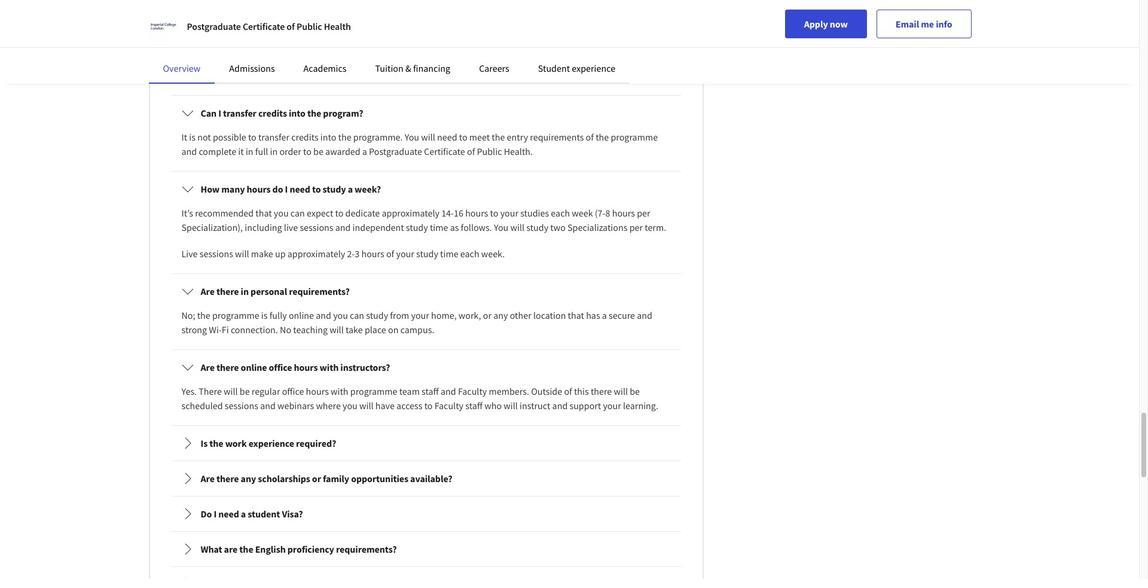 Task type: vqa. For each thing, say whether or not it's contained in the screenshot.
the Are in 'Are There Any Scholarships Or Family Opportunities Available?' dropdown button
yes



Task type: locate. For each thing, give the bounding box(es) containing it.
0 horizontal spatial have
[[206, 55, 225, 67]]

postgraduate up team
[[187, 20, 241, 32]]

up
[[275, 248, 286, 260]]

in
[[246, 145, 253, 157], [270, 145, 278, 157], [241, 285, 249, 297]]

approximately left the 2-
[[288, 248, 345, 260]]

1 vertical spatial health
[[182, 69, 208, 81]]

programme inside if you have any questions about the programme or admissions then please contact a member of the school of public health team via gmph-queries@imperial.ac.uk.
[[325, 55, 372, 67]]

3
[[355, 248, 360, 260]]

0 vertical spatial can
[[221, 31, 236, 43]]

need right 'do'
[[290, 183, 310, 195]]

0 vertical spatial time
[[430, 221, 448, 233]]

a
[[511, 55, 516, 67], [362, 145, 367, 157], [348, 183, 353, 195], [602, 309, 607, 321], [241, 508, 246, 520]]

can inside it's recommended that you can expect to dedicate approximately 14-16 hours to your studies each week (7-8 hours per specialization), including live sessions and independent study time as follows. you will study two specializations per term.
[[291, 207, 305, 219]]

will left the take
[[330, 324, 344, 336]]

hours down the teaching at the left of page
[[294, 361, 318, 373]]

transfer up full at the left top
[[258, 131, 290, 143]]

a down programme.
[[362, 145, 367, 157]]

sessions down specialization),
[[200, 248, 233, 260]]

you inside no; the programme is fully online and you can study from your home, work, or any other location that has a secure and strong wi-fi connection. no teaching will take place on campus.
[[333, 309, 348, 321]]

1 vertical spatial with
[[331, 385, 348, 397]]

0 vertical spatial staff
[[422, 385, 439, 397]]

1 vertical spatial each
[[460, 248, 480, 260]]

hours
[[247, 183, 271, 195], [465, 207, 488, 219], [612, 207, 635, 219], [362, 248, 384, 260], [294, 361, 318, 373], [306, 385, 329, 397]]

1 vertical spatial you
[[494, 221, 509, 233]]

16
[[454, 207, 464, 219]]

programme
[[325, 55, 372, 67], [611, 131, 658, 143], [212, 309, 259, 321], [350, 385, 397, 397]]

there inside "are there online office hours with instructors?" dropdown button
[[217, 361, 239, 373]]

i right can
[[218, 107, 221, 119]]

public right school
[[618, 55, 644, 67]]

0 vertical spatial public
[[297, 20, 322, 32]]

a inside it is not possible to transfer credits into the programme. you will need to meet the entry requirements of the programme and complete it in full in order to be awarded a postgraduate certificate of public health.
[[362, 145, 367, 157]]

1 horizontal spatial have
[[287, 31, 308, 43]]

8
[[606, 207, 610, 219]]

into
[[289, 107, 306, 119], [321, 131, 336, 143]]

requirements? up the teaching at the left of page
[[289, 285, 350, 297]]

transfer inside it is not possible to transfer credits into the programme. you will need to meet the entry requirements of the programme and complete it in full in order to be awarded a postgraduate certificate of public health.
[[258, 131, 290, 143]]

0 vertical spatial is
[[189, 131, 196, 143]]

0 vertical spatial approximately
[[382, 207, 440, 219]]

certificate up questions
[[243, 20, 285, 32]]

1 horizontal spatial into
[[321, 131, 336, 143]]

will down studies at the top
[[511, 221, 525, 233]]

do i need a student visa?
[[201, 508, 303, 520]]

can
[[221, 31, 236, 43], [291, 207, 305, 219], [350, 309, 364, 321]]

visa?
[[282, 508, 303, 520]]

1 vertical spatial into
[[321, 131, 336, 143]]

wi-
[[209, 324, 222, 336]]

2 vertical spatial sessions
[[225, 400, 258, 412]]

0 horizontal spatial transfer
[[223, 107, 257, 119]]

a right careers link in the left of the page
[[511, 55, 516, 67]]

work,
[[459, 309, 481, 321]]

1 vertical spatial any
[[494, 309, 508, 321]]

1 vertical spatial or
[[483, 309, 492, 321]]

are for are there any scholarships or family opportunities available?
[[201, 473, 215, 485]]

contact left if
[[242, 31, 273, 43]]

hours inside "yes. there will be regular office hours with programme team staff and faculty members. outside of this there will be scheduled sessions and webinars where you will have access to faculty staff who will instruct and support your learning."
[[306, 385, 329, 397]]

not
[[197, 131, 211, 143]]

2 horizontal spatial need
[[437, 131, 457, 143]]

2 vertical spatial public
[[477, 145, 502, 157]]

and up the teaching at the left of page
[[316, 309, 331, 321]]

1 vertical spatial that
[[568, 309, 584, 321]]

1 vertical spatial certificate
[[424, 145, 465, 157]]

if
[[275, 31, 281, 43]]

1 vertical spatial transfer
[[258, 131, 290, 143]]

you right where
[[343, 400, 358, 412]]

0 horizontal spatial can
[[221, 31, 236, 43]]

you inside it's recommended that you can expect to dedicate approximately 14-16 hours to your studies each week (7-8 hours per specialization), including live sessions and independent study time as follows. you will study two specializations per term.
[[274, 207, 289, 219]]

2 horizontal spatial have
[[376, 400, 395, 412]]

it
[[182, 131, 187, 143]]

is inside no; the programme is fully online and you can study from your home, work, or any other location that has a secure and strong wi-fi connection. no teaching will take place on campus.
[[261, 309, 268, 321]]

outside
[[531, 385, 562, 397]]

health up academics
[[324, 20, 351, 32]]

or inside if you have any questions about the programme or admissions then please contact a member of the school of public health team via gmph-queries@imperial.ac.uk.
[[374, 55, 382, 67]]

teaching
[[293, 324, 328, 336]]

the
[[310, 55, 323, 67], [564, 55, 577, 67], [307, 107, 321, 119], [338, 131, 352, 143], [492, 131, 505, 143], [596, 131, 609, 143], [197, 309, 210, 321], [210, 437, 223, 449], [239, 543, 253, 555]]

and inside it is not possible to transfer credits into the programme. you will need to meet the entry requirements of the programme and complete it in full in order to be awarded a postgraduate certificate of public health.
[[182, 145, 197, 157]]

you up the take
[[333, 309, 348, 321]]

the left program?
[[307, 107, 321, 119]]

2 vertical spatial any
[[241, 473, 256, 485]]

1 vertical spatial approximately
[[288, 248, 345, 260]]

of right if
[[287, 20, 295, 32]]

that up including
[[256, 207, 272, 219]]

online inside "are there online office hours with instructors?" dropdown button
[[241, 361, 267, 373]]

any up the via
[[227, 55, 241, 67]]

are up wi-
[[201, 285, 215, 297]]

2 vertical spatial or
[[312, 473, 321, 485]]

1 vertical spatial is
[[261, 309, 268, 321]]

0 vertical spatial credits
[[258, 107, 287, 119]]

support
[[570, 400, 601, 412]]

questions?
[[333, 31, 378, 43]]

0 vertical spatial or
[[374, 55, 382, 67]]

3 are from the top
[[201, 473, 215, 485]]

is the work experience required?
[[201, 437, 336, 449]]

your up campus.
[[411, 309, 429, 321]]

each left week.
[[460, 248, 480, 260]]

1 horizontal spatial that
[[568, 309, 584, 321]]

1 are from the top
[[201, 285, 215, 297]]

week
[[572, 207, 593, 219]]

1 horizontal spatial be
[[313, 145, 324, 157]]

member
[[518, 55, 552, 67]]

email me info button
[[877, 10, 972, 38]]

there inside are there in personal requirements? dropdown button
[[217, 285, 239, 297]]

overview link
[[163, 62, 201, 74]]

what
[[201, 543, 222, 555]]

health down if
[[182, 69, 208, 81]]

your inside "yes. there will be regular office hours with programme team staff and faculty members. outside of this there will be scheduled sessions and webinars where you will have access to faculty staff who will instruct and support your learning."
[[603, 400, 621, 412]]

0 vertical spatial that
[[256, 207, 272, 219]]

1 vertical spatial requirements?
[[336, 543, 397, 555]]

0 horizontal spatial postgraduate
[[187, 20, 241, 32]]

requirements? inside dropdown button
[[289, 285, 350, 297]]

to up expect
[[312, 183, 321, 195]]

are up do
[[201, 473, 215, 485]]

1 horizontal spatial credits
[[291, 131, 319, 143]]

0 vertical spatial faculty
[[458, 385, 487, 397]]

time inside it's recommended that you can expect to dedicate approximately 14-16 hours to your studies each week (7-8 hours per specialization), including live sessions and independent study time as follows. you will study two specializations per term.
[[430, 221, 448, 233]]

tuition & financing
[[375, 62, 451, 74]]

0 horizontal spatial approximately
[[288, 248, 345, 260]]

specialization),
[[182, 221, 243, 233]]

and down regular
[[260, 400, 276, 412]]

online up the teaching at the left of page
[[289, 309, 314, 321]]

0 vertical spatial each
[[551, 207, 570, 219]]

regular
[[252, 385, 280, 397]]

imperial college london logo image
[[149, 12, 177, 41]]

the up awarded
[[338, 131, 352, 143]]

the right no;
[[197, 309, 210, 321]]

2 vertical spatial need
[[218, 508, 239, 520]]

term.
[[645, 221, 666, 233]]

each
[[551, 207, 570, 219], [460, 248, 480, 260]]

there right this
[[591, 385, 612, 397]]

can i transfer credits into the program?
[[201, 107, 363, 119]]

your left studies at the top
[[500, 207, 519, 219]]

school
[[579, 55, 607, 67]]

into up order
[[289, 107, 306, 119]]

0 vertical spatial transfer
[[223, 107, 257, 119]]

program?
[[323, 107, 363, 119]]

health.
[[504, 145, 533, 157]]

experience inside is the work experience required? dropdown button
[[249, 437, 294, 449]]

sessions down regular
[[225, 400, 258, 412]]

complete
[[199, 145, 236, 157]]

can up the "live" on the left of page
[[291, 207, 305, 219]]

have left access
[[376, 400, 395, 412]]

1 horizontal spatial certificate
[[424, 145, 465, 157]]

credits
[[258, 107, 287, 119], [291, 131, 319, 143]]

2 horizontal spatial can
[[350, 309, 364, 321]]

0 vertical spatial you
[[405, 131, 419, 143]]

no
[[280, 324, 291, 336]]

1 vertical spatial need
[[290, 183, 310, 195]]

1 vertical spatial postgraduate
[[369, 145, 422, 157]]

1 vertical spatial can
[[291, 207, 305, 219]]

is left fully
[[261, 309, 268, 321]]

transfer inside dropdown button
[[223, 107, 257, 119]]

into inside can i transfer credits into the program? dropdown button
[[289, 107, 306, 119]]

1 horizontal spatial is
[[261, 309, 268, 321]]

per up term.
[[637, 207, 651, 219]]

credits inside dropdown button
[[258, 107, 287, 119]]

as
[[450, 221, 459, 233]]

week.
[[481, 248, 505, 260]]

live
[[182, 248, 198, 260]]

approximately down how many hours do i need to study a week? dropdown button
[[382, 207, 440, 219]]

sessions down expect
[[300, 221, 334, 233]]

programme inside "yes. there will be regular office hours with programme team staff and faculty members. outside of this there will be scheduled sessions and webinars where you will have access to faculty staff who will instruct and support your learning."
[[350, 385, 397, 397]]

the right requirements at the top
[[596, 131, 609, 143]]

1 vertical spatial sessions
[[200, 248, 233, 260]]

with inside dropdown button
[[320, 361, 339, 373]]

0 horizontal spatial you
[[405, 131, 419, 143]]

that inside no; the programme is fully online and you can study from your home, work, or any other location that has a secure and strong wi-fi connection. no teaching will take place on campus.
[[568, 309, 584, 321]]

be up learning.
[[630, 385, 640, 397]]

1 horizontal spatial each
[[551, 207, 570, 219]]

time down as
[[440, 248, 459, 260]]

it's
[[182, 207, 193, 219]]

1 horizontal spatial transfer
[[258, 131, 290, 143]]

each up two
[[551, 207, 570, 219]]

1 vertical spatial contact
[[480, 55, 510, 67]]

0 vertical spatial office
[[269, 361, 292, 373]]

need inside do i need a student visa? dropdown button
[[218, 508, 239, 520]]

there up there at the left bottom of the page
[[217, 361, 239, 373]]

strong
[[182, 324, 207, 336]]

can right who
[[221, 31, 236, 43]]

to
[[248, 131, 256, 143], [459, 131, 468, 143], [303, 145, 312, 157], [312, 183, 321, 195], [335, 207, 344, 219], [490, 207, 499, 219], [424, 400, 433, 412]]

online
[[289, 309, 314, 321], [241, 361, 267, 373]]

be
[[313, 145, 324, 157], [240, 385, 250, 397], [630, 385, 640, 397]]

2 horizontal spatial or
[[483, 309, 492, 321]]

0 vertical spatial have
[[287, 31, 308, 43]]

1 vertical spatial experience
[[249, 437, 294, 449]]

staff right team
[[422, 385, 439, 397]]

to up full at the left top
[[248, 131, 256, 143]]

any left other
[[494, 309, 508, 321]]

there inside "yes. there will be regular office hours with programme team staff and faculty members. outside of this there will be scheduled sessions and webinars where you will have access to faculty staff who will instruct and support your learning."
[[591, 385, 612, 397]]

faculty up who
[[458, 385, 487, 397]]

your inside no; the programme is fully online and you can study from your home, work, or any other location that has a secure and strong wi-fi connection. no teaching will take place on campus.
[[411, 309, 429, 321]]

2 horizontal spatial public
[[618, 55, 644, 67]]

0 vertical spatial into
[[289, 107, 306, 119]]

0 vertical spatial are
[[201, 285, 215, 297]]

transfer up possible
[[223, 107, 257, 119]]

programme inside no; the programme is fully online and you can study from your home, work, or any other location that has a secure and strong wi-fi connection. no teaching will take place on campus.
[[212, 309, 259, 321]]

tuition & financing link
[[375, 62, 451, 74]]

instructors?
[[341, 361, 390, 373]]

you
[[189, 55, 204, 67], [274, 207, 289, 219], [333, 309, 348, 321], [343, 400, 358, 412]]

0 vertical spatial sessions
[[300, 221, 334, 233]]

awarded
[[325, 145, 360, 157]]

postgraduate down programme.
[[369, 145, 422, 157]]

1 vertical spatial office
[[282, 385, 304, 397]]

to right access
[[424, 400, 433, 412]]

a right has
[[602, 309, 607, 321]]

please
[[452, 55, 478, 67]]

can inside no; the programme is fully online and you can study from your home, work, or any other location that has a secure and strong wi-fi connection. no teaching will take place on campus.
[[350, 309, 364, 321]]

0 horizontal spatial credits
[[258, 107, 287, 119]]

1 horizontal spatial can
[[291, 207, 305, 219]]

with
[[320, 361, 339, 373], [331, 385, 348, 397]]

requirements
[[530, 131, 584, 143]]

with inside "yes. there will be regular office hours with programme team staff and faculty members. outside of this there will be scheduled sessions and webinars where you will have access to faculty staff who will instruct and support your learning."
[[331, 385, 348, 397]]

0 horizontal spatial that
[[256, 207, 272, 219]]

time left as
[[430, 221, 448, 233]]

financing
[[413, 62, 451, 74]]

1 horizontal spatial health
[[324, 20, 351, 32]]

1 horizontal spatial or
[[374, 55, 382, 67]]

a left week?
[[348, 183, 353, 195]]

tuition
[[375, 62, 404, 74]]

of left this
[[564, 385, 572, 397]]

admissions
[[384, 55, 430, 67]]

0 horizontal spatial contact
[[242, 31, 273, 43]]

0 horizontal spatial is
[[189, 131, 196, 143]]

you right the follows.
[[494, 221, 509, 233]]

1 vertical spatial credits
[[291, 131, 319, 143]]

0 horizontal spatial online
[[241, 361, 267, 373]]

transfer
[[223, 107, 257, 119], [258, 131, 290, 143]]

online up regular
[[241, 361, 267, 373]]

credits down gmph-
[[258, 107, 287, 119]]

2 are from the top
[[201, 361, 215, 373]]

can
[[201, 107, 217, 119]]

1 horizontal spatial public
[[477, 145, 502, 157]]

requirements?
[[289, 285, 350, 297], [336, 543, 397, 555]]

health inside if you have any questions about the programme or admissions then please contact a member of the school of public health team via gmph-queries@imperial.ac.uk.
[[182, 69, 208, 81]]

0 horizontal spatial into
[[289, 107, 306, 119]]

there inside 'are there any scholarships or family opportunities available?' dropdown button
[[217, 473, 239, 485]]

fi
[[222, 324, 229, 336]]

of right member
[[554, 55, 562, 67]]

1 vertical spatial staff
[[466, 400, 483, 412]]

meet
[[469, 131, 490, 143]]

to inside "yes. there will be regular office hours with programme team staff and faculty members. outside of this there will be scheduled sessions and webinars where you will have access to faculty staff who will instruct and support your learning."
[[424, 400, 433, 412]]

will inside no; the programme is fully online and you can study from your home, work, or any other location that has a secure and strong wi-fi connection. no teaching will take place on campus.
[[330, 324, 344, 336]]

requirements? right the 'proficiency'
[[336, 543, 397, 555]]

2 vertical spatial can
[[350, 309, 364, 321]]

email me info
[[896, 18, 953, 30]]

and
[[182, 145, 197, 157], [335, 221, 351, 233], [316, 309, 331, 321], [637, 309, 653, 321], [441, 385, 456, 397], [260, 400, 276, 412], [552, 400, 568, 412]]

1 vertical spatial online
[[241, 361, 267, 373]]

sessions inside "yes. there will be regular office hours with programme team staff and faculty members. outside of this there will be scheduled sessions and webinars where you will have access to faculty staff who will instruct and support your learning."
[[225, 400, 258, 412]]

there up fi on the bottom of page
[[217, 285, 239, 297]]

via
[[234, 69, 245, 81]]

0 horizontal spatial or
[[312, 473, 321, 485]]

with up where
[[331, 385, 348, 397]]

1 vertical spatial public
[[618, 55, 644, 67]]

1 horizontal spatial need
[[290, 183, 310, 195]]

online inside no; the programme is fully online and you can study from your home, work, or any other location that has a secure and strong wi-fi connection. no teaching will take place on campus.
[[289, 309, 314, 321]]

webinars
[[278, 400, 314, 412]]

expect
[[307, 207, 333, 219]]

experience right work on the bottom of page
[[249, 437, 294, 449]]

is inside it is not possible to transfer credits into the programme. you will need to meet the entry requirements of the programme and complete it in full in order to be awarded a postgraduate certificate of public health.
[[189, 131, 196, 143]]

public inside it is not possible to transfer credits into the programme. you will need to meet the entry requirements of the programme and complete it in full in order to be awarded a postgraduate certificate of public health.
[[477, 145, 502, 157]]

hours left 'do'
[[247, 183, 271, 195]]

or left admissions
[[374, 55, 382, 67]]

be left awarded
[[313, 145, 324, 157]]

or
[[374, 55, 382, 67], [483, 309, 492, 321], [312, 473, 321, 485]]

queries@imperial.ac.uk.
[[274, 69, 371, 81]]

1 horizontal spatial online
[[289, 309, 314, 321]]

of right school
[[609, 55, 617, 67]]

0 vertical spatial any
[[227, 55, 241, 67]]

student
[[248, 508, 280, 520]]

0 horizontal spatial experience
[[249, 437, 294, 449]]

student experience link
[[538, 62, 616, 74]]

any up do i need a student visa?
[[241, 473, 256, 485]]

2 vertical spatial have
[[376, 400, 395, 412]]

1 horizontal spatial you
[[494, 221, 509, 233]]

and down it
[[182, 145, 197, 157]]

i right if
[[283, 31, 286, 43]]

and down the outside
[[552, 400, 568, 412]]

i right do
[[214, 508, 217, 520]]

no;
[[182, 309, 195, 321]]

0 horizontal spatial be
[[240, 385, 250, 397]]

you down can i transfer credits into the program? dropdown button
[[405, 131, 419, 143]]

0 vertical spatial online
[[289, 309, 314, 321]]

are inside dropdown button
[[201, 285, 215, 297]]

is the work experience required? button
[[172, 427, 680, 460]]

postgraduate certificate of public health
[[187, 20, 351, 32]]

you
[[405, 131, 419, 143], [494, 221, 509, 233]]

0 horizontal spatial staff
[[422, 385, 439, 397]]

the right are
[[239, 543, 253, 555]]

need down can i transfer credits into the program? dropdown button
[[437, 131, 457, 143]]

1 horizontal spatial approximately
[[382, 207, 440, 219]]

0 vertical spatial contact
[[242, 31, 273, 43]]

recommended
[[195, 207, 254, 219]]

i right 'do'
[[285, 183, 288, 195]]

0 vertical spatial certificate
[[243, 20, 285, 32]]

experience right student
[[572, 62, 616, 74]]

more
[[309, 31, 331, 43]]



Task type: describe. For each thing, give the bounding box(es) containing it.
are for are there online office hours with instructors?
[[201, 361, 215, 373]]

hours right 8
[[612, 207, 635, 219]]

the right is
[[210, 437, 223, 449]]

it
[[238, 145, 244, 157]]

place
[[365, 324, 386, 336]]

contact inside dropdown button
[[242, 31, 273, 43]]

need inside it is not possible to transfer credits into the programme. you will need to meet the entry requirements of the programme and complete it in full in order to be awarded a postgraduate certificate of public health.
[[437, 131, 457, 143]]

there for are there online office hours with instructors?
[[217, 361, 239, 373]]

have inside if you have any questions about the programme or admissions then please contact a member of the school of public health team via gmph-queries@imperial.ac.uk.
[[206, 55, 225, 67]]

i right who
[[237, 31, 240, 43]]

about
[[284, 55, 308, 67]]

fully
[[270, 309, 287, 321]]

full
[[255, 145, 268, 157]]

proficiency
[[288, 543, 334, 555]]

including
[[245, 221, 282, 233]]

public inside if you have any questions about the programme or admissions then please contact a member of the school of public health team via gmph-queries@imperial.ac.uk.
[[618, 55, 644, 67]]

live
[[284, 221, 298, 233]]

who
[[201, 31, 219, 43]]

will right where
[[360, 400, 374, 412]]

2-
[[347, 248, 355, 260]]

from
[[390, 309, 409, 321]]

apply
[[804, 18, 828, 30]]

each inside it's recommended that you can expect to dedicate approximately 14-16 hours to your studies each week (7-8 hours per specialization), including live sessions and independent study time as follows. you will study two specializations per term.
[[551, 207, 570, 219]]

will up learning.
[[614, 385, 628, 397]]

you inside it's recommended that you can expect to dedicate approximately 14-16 hours to your studies each week (7-8 hours per specialization), including live sessions and independent study time as follows. you will study two specializations per term.
[[494, 221, 509, 233]]

me
[[921, 18, 934, 30]]

who can i contact if i have more questions? button
[[172, 20, 680, 54]]

0 vertical spatial experience
[[572, 62, 616, 74]]

entry
[[507, 131, 528, 143]]

study down it's recommended that you can expect to dedicate approximately 14-16 hours to your studies each week (7-8 hours per specialization), including live sessions and independent study time as follows. you will study two specializations per term.
[[416, 248, 438, 260]]

office inside "yes. there will be regular office hours with programme team staff and faculty members. outside of this there will be scheduled sessions and webinars where you will have access to faculty staff who will instruct and support your learning."
[[282, 385, 304, 397]]

scholarships
[[258, 473, 310, 485]]

there for are there any scholarships or family opportunities available?
[[217, 473, 239, 485]]

and inside it's recommended that you can expect to dedicate approximately 14-16 hours to your studies each week (7-8 hours per specialization), including live sessions and independent study time as follows. you will study two specializations per term.
[[335, 221, 351, 233]]

study inside no; the programme is fully online and you can study from your home, work, or any other location that has a secure and strong wi-fi connection. no teaching will take place on campus.
[[366, 309, 388, 321]]

have inside "yes. there will be regular office hours with programme team staff and faculty members. outside of this there will be scheduled sessions and webinars where you will have access to faculty staff who will instruct and support your learning."
[[376, 400, 395, 412]]

yes.
[[182, 385, 197, 397]]

who can i contact if i have more questions?
[[201, 31, 378, 43]]

family
[[323, 473, 349, 485]]

in right full at the left top
[[270, 145, 278, 157]]

into inside it is not possible to transfer credits into the programme. you will need to meet the entry requirements of the programme and complete it in full in order to be awarded a postgraduate certificate of public health.
[[321, 131, 336, 143]]

now
[[830, 18, 848, 30]]

2 horizontal spatial be
[[630, 385, 640, 397]]

english
[[255, 543, 286, 555]]

team
[[210, 69, 232, 81]]

office inside dropdown button
[[269, 361, 292, 373]]

contact inside if you have any questions about the programme or admissions then please contact a member of the school of public health team via gmph-queries@imperial.ac.uk.
[[480, 55, 510, 67]]

specializations
[[568, 221, 628, 233]]

how
[[201, 183, 220, 195]]

of down meet
[[467, 145, 475, 157]]

or inside dropdown button
[[312, 473, 321, 485]]

are there in personal requirements? button
[[172, 275, 680, 308]]

any inside no; the programme is fully online and you can study from your home, work, or any other location that has a secure and strong wi-fi connection. no teaching will take place on campus.
[[494, 309, 508, 321]]

hours right 3
[[362, 248, 384, 260]]

apply now button
[[785, 10, 867, 38]]

0 vertical spatial per
[[637, 207, 651, 219]]

in inside dropdown button
[[241, 285, 249, 297]]

student
[[538, 62, 570, 74]]

to left meet
[[459, 131, 468, 143]]

to right order
[[303, 145, 312, 157]]

you inside "yes. there will be regular office hours with programme team staff and faculty members. outside of this there will be scheduled sessions and webinars where you will have access to faculty staff who will instruct and support your learning."
[[343, 400, 358, 412]]

requirements? inside dropdown button
[[336, 543, 397, 555]]

that inside it's recommended that you can expect to dedicate approximately 14-16 hours to your studies each week (7-8 hours per specialization), including live sessions and independent study time as follows. you will study two specializations per term.
[[256, 207, 272, 219]]

your down 'independent'
[[396, 248, 414, 260]]

need inside how many hours do i need to study a week? dropdown button
[[290, 183, 310, 195]]

instruct
[[520, 400, 551, 412]]

where
[[316, 400, 341, 412]]

&
[[406, 62, 411, 74]]

team
[[399, 385, 420, 397]]

of right requirements at the top
[[586, 131, 594, 143]]

scheduled
[[182, 400, 223, 412]]

certificate inside it is not possible to transfer credits into the programme. you will need to meet the entry requirements of the programme and complete it in full in order to be awarded a postgraduate certificate of public health.
[[424, 145, 465, 157]]

0 horizontal spatial certificate
[[243, 20, 285, 32]]

and down "are there online office hours with instructors?" dropdown button
[[441, 385, 456, 397]]

no; the programme is fully online and you can study from your home, work, or any other location that has a secure and strong wi-fi connection. no teaching will take place on campus.
[[182, 309, 653, 336]]

student experience
[[538, 62, 616, 74]]

the left school
[[564, 55, 577, 67]]

do
[[273, 183, 283, 195]]

have inside dropdown button
[[287, 31, 308, 43]]

credits inside it is not possible to transfer credits into the programme. you will need to meet the entry requirements of the programme and complete it in full in order to be awarded a postgraduate certificate of public health.
[[291, 131, 319, 143]]

many
[[221, 183, 245, 195]]

the right meet
[[492, 131, 505, 143]]

be inside it is not possible to transfer credits into the programme. you will need to meet the entry requirements of the programme and complete it in full in order to be awarded a postgraduate certificate of public health.
[[313, 145, 324, 157]]

apply now
[[804, 18, 848, 30]]

it is not possible to transfer credits into the programme. you will need to meet the entry requirements of the programme and complete it in full in order to be awarded a postgraduate certificate of public health.
[[182, 131, 658, 157]]

of inside "yes. there will be regular office hours with programme team staff and faculty members. outside of this there will be scheduled sessions and webinars where you will have access to faculty staff who will instruct and support your learning."
[[564, 385, 572, 397]]

programme inside it is not possible to transfer credits into the programme. you will need to meet the entry requirements of the programme and complete it in full in order to be awarded a postgraduate certificate of public health.
[[611, 131, 658, 143]]

access
[[397, 400, 423, 412]]

how many hours do i need to study a week?
[[201, 183, 381, 195]]

study left as
[[406, 221, 428, 233]]

will left make
[[235, 248, 249, 260]]

any inside dropdown button
[[241, 473, 256, 485]]

1 vertical spatial time
[[440, 248, 459, 260]]

sessions inside it's recommended that you can expect to dedicate approximately 14-16 hours to your studies each week (7-8 hours per specialization), including live sessions and independent study time as follows. you will study two specializations per term.
[[300, 221, 334, 233]]

live sessions will make up approximately 2-3 hours of your study time each week.
[[182, 248, 505, 260]]

required?
[[296, 437, 336, 449]]

is
[[201, 437, 208, 449]]

campus.
[[401, 324, 435, 336]]

dedicate
[[345, 207, 380, 219]]

are there in personal requirements?
[[201, 285, 350, 297]]

how many hours do i need to study a week? button
[[172, 172, 680, 206]]

in right it
[[246, 145, 253, 157]]

the up queries@imperial.ac.uk.
[[310, 55, 323, 67]]

available?
[[410, 473, 453, 485]]

do i need a student visa? button
[[172, 497, 680, 531]]

if
[[182, 55, 187, 67]]

there for are there in personal requirements?
[[217, 285, 239, 297]]

the inside dropdown button
[[239, 543, 253, 555]]

are
[[224, 543, 238, 555]]

and right secure
[[637, 309, 653, 321]]

are for are there in personal requirements?
[[201, 285, 215, 297]]

are there online office hours with instructors?
[[201, 361, 390, 373]]

a inside no; the programme is fully online and you can study from your home, work, or any other location that has a secure and strong wi-fi connection. no teaching will take place on campus.
[[602, 309, 607, 321]]

learning.
[[623, 400, 659, 412]]

a left student on the bottom left of page
[[241, 508, 246, 520]]

order
[[280, 145, 301, 157]]

will inside it is not possible to transfer credits into the programme. you will need to meet the entry requirements of the programme and complete it in full in order to be awarded a postgraduate certificate of public health.
[[421, 131, 435, 143]]

a inside if you have any questions about the programme or admissions then please contact a member of the school of public health team via gmph-queries@imperial.ac.uk.
[[511, 55, 516, 67]]

1 horizontal spatial staff
[[466, 400, 483, 412]]

who
[[485, 400, 502, 412]]

admissions
[[229, 62, 275, 74]]

can i transfer credits into the program? button
[[172, 96, 680, 130]]

you inside if you have any questions about the programme or admissions then please contact a member of the school of public health team via gmph-queries@imperial.ac.uk.
[[189, 55, 204, 67]]

postgraduate inside it is not possible to transfer credits into the programme. you will need to meet the entry requirements of the programme and complete it in full in order to be awarded a postgraduate certificate of public health.
[[369, 145, 422, 157]]

will down 'members.'
[[504, 400, 518, 412]]

academics link
[[304, 62, 347, 74]]

if you have any questions about the programme or admissions then please contact a member of the school of public health team via gmph-queries@imperial.ac.uk.
[[182, 55, 644, 81]]

two
[[551, 221, 566, 233]]

of down 'independent'
[[386, 248, 394, 260]]

then
[[431, 55, 450, 67]]

14-
[[442, 207, 454, 219]]

gmph-
[[247, 69, 274, 81]]

or inside no; the programme is fully online and you can study from your home, work, or any other location that has a secure and strong wi-fi connection. no teaching will take place on campus.
[[483, 309, 492, 321]]

it's recommended that you can expect to dedicate approximately 14-16 hours to your studies each week (7-8 hours per specialization), including live sessions and independent study time as follows. you will study two specializations per term.
[[182, 207, 666, 233]]

hours up the follows.
[[465, 207, 488, 219]]

this
[[574, 385, 589, 397]]

to inside dropdown button
[[312, 183, 321, 195]]

study down studies at the top
[[527, 221, 549, 233]]

questions
[[243, 55, 282, 67]]

can inside the who can i contact if i have more questions? dropdown button
[[221, 31, 236, 43]]

0 horizontal spatial each
[[460, 248, 480, 260]]

location
[[534, 309, 566, 321]]

you inside it is not possible to transfer credits into the programme. you will need to meet the entry requirements of the programme and complete it in full in order to be awarded a postgraduate certificate of public health.
[[405, 131, 419, 143]]

to right expect
[[335, 207, 344, 219]]

any inside if you have any questions about the programme or admissions then please contact a member of the school of public health team via gmph-queries@imperial.ac.uk.
[[227, 55, 241, 67]]

will inside it's recommended that you can expect to dedicate approximately 14-16 hours to your studies each week (7-8 hours per specialization), including live sessions and independent study time as follows. you will study two specializations per term.
[[511, 221, 525, 233]]

0 vertical spatial postgraduate
[[187, 20, 241, 32]]

overview
[[163, 62, 201, 74]]

approximately inside it's recommended that you can expect to dedicate approximately 14-16 hours to your studies each week (7-8 hours per specialization), including live sessions and independent study time as follows. you will study two specializations per term.
[[382, 207, 440, 219]]

work
[[225, 437, 247, 449]]

there
[[199, 385, 222, 397]]

secure
[[609, 309, 635, 321]]

study inside how many hours do i need to study a week? dropdown button
[[323, 183, 346, 195]]

will right there at the left bottom of the page
[[224, 385, 238, 397]]

to up the follows.
[[490, 207, 499, 219]]

the inside no; the programme is fully online and you can study from your home, work, or any other location that has a secure and strong wi-fi connection. no teaching will take place on campus.
[[197, 309, 210, 321]]

your inside it's recommended that you can expect to dedicate approximately 14-16 hours to your studies each week (7-8 hours per specialization), including live sessions and independent study time as follows. you will study two specializations per term.
[[500, 207, 519, 219]]

studies
[[521, 207, 549, 219]]

1 vertical spatial per
[[630, 221, 643, 233]]

1 vertical spatial faculty
[[435, 400, 464, 412]]

connection.
[[231, 324, 278, 336]]



